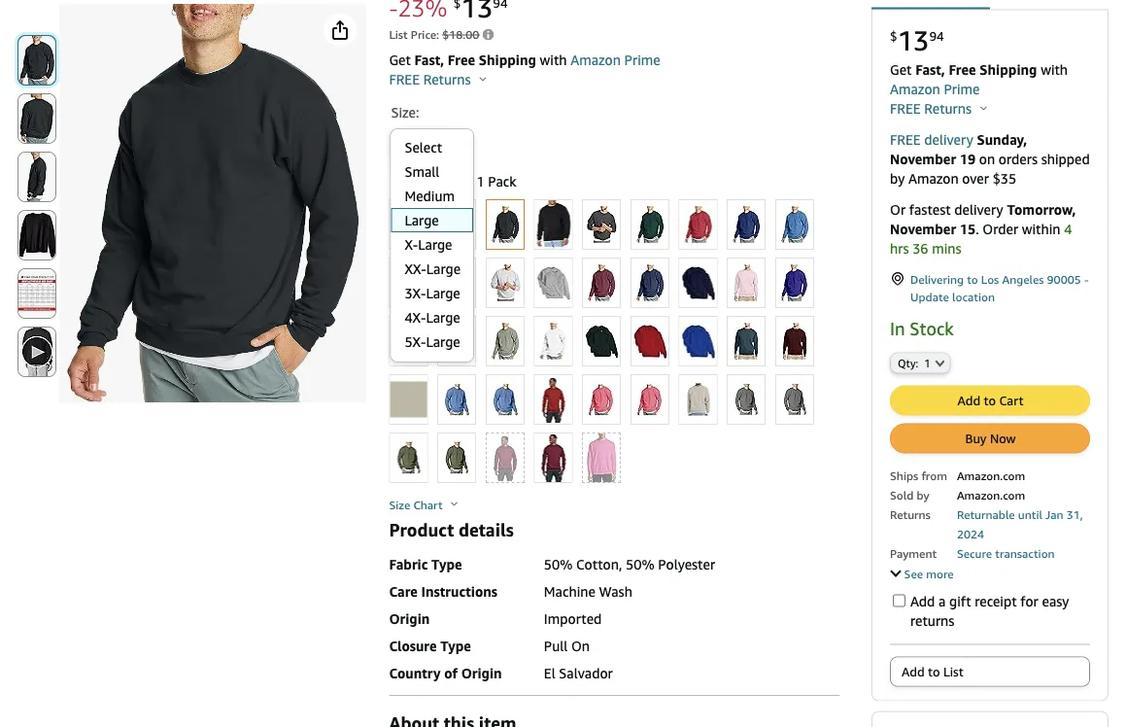 Task type: describe. For each thing, give the bounding box(es) containing it.
3x-
[[405, 285, 426, 301]]

instructions
[[422, 584, 498, 600]]

large up 4x-large link
[[426, 285, 461, 301]]

add to list
[[902, 664, 964, 679]]

19
[[960, 151, 976, 167]]

see more
[[905, 567, 954, 581]]

0 vertical spatial list
[[389, 28, 408, 41]]

receipt
[[975, 593, 1018, 609]]

xx-large link
[[391, 257, 474, 281]]

to for list
[[928, 664, 941, 679]]

shows
[[958, 566, 992, 579]]

size
[[389, 498, 411, 512]]

with for the amazon prime link to the top
[[540, 52, 567, 68]]

deep forest - 2 pack image
[[583, 317, 620, 366]]

within
[[1023, 221, 1061, 237]]

1 vertical spatial origin
[[461, 666, 502, 682]]

popover image
[[981, 105, 988, 110]]

shows what's inside button
[[958, 564, 1062, 580]]

free for the amazon prime link to the right
[[949, 62, 977, 78]]

94
[[930, 28, 945, 43]]

light steel - 1 pack image
[[487, 259, 524, 307]]

light blue - 1 pack image
[[439, 259, 476, 307]]

1 vertical spatial free
[[891, 100, 921, 116]]

size chart
[[389, 498, 446, 512]]

amazon inside on orders shipped by amazon over $35
[[909, 170, 959, 186]]

pull on
[[544, 638, 590, 654]]

carolina blue - 1 pack image
[[487, 375, 524, 424]]

november for sunday, november 19
[[891, 151, 957, 167]]

1 horizontal spatial fast,
[[916, 62, 946, 78]]

sand - 1 pack image
[[680, 375, 717, 424]]

amazon.com inside ships from amazon.com sold by
[[958, 468, 1026, 482]]

31,
[[1067, 507, 1084, 521]]

shows what's inside
[[958, 566, 1062, 579]]

large left dropdown image
[[403, 136, 435, 151]]

delivering to los angeles 90005 - update location link
[[891, 270, 1091, 305]]

sold
[[891, 488, 914, 501]]

now
[[991, 430, 1017, 446]]

2 vertical spatial free
[[891, 132, 921, 148]]

fabric
[[389, 557, 428, 573]]

Add a gift receipt for easy returns checkbox
[[894, 594, 906, 607]]

dropdown image
[[936, 359, 946, 367]]

3x-large link
[[391, 281, 474, 305]]

machine wash
[[544, 584, 633, 600]]

buy
[[966, 430, 987, 446]]

el salvador
[[544, 666, 613, 682]]

machine
[[544, 584, 596, 600]]

size:
[[391, 105, 419, 121]]

Add to List radio
[[891, 657, 1091, 687]]

in stock
[[891, 318, 954, 339]]

.
[[976, 221, 980, 237]]

from
[[922, 468, 948, 482]]

on
[[572, 638, 590, 654]]

add to list link
[[892, 658, 1090, 686]]

wash
[[599, 584, 633, 600]]

cotton,
[[577, 557, 623, 573]]

stonewashed green - 1 pack image
[[487, 317, 524, 366]]

amazon.com inside amazon.com returns
[[958, 488, 1026, 501]]

13
[[898, 24, 930, 56]]

mulled berry - 1 pack image
[[777, 317, 814, 366]]

qty:
[[898, 357, 919, 369]]

cardinal image
[[487, 434, 524, 482]]

returns for bottommost free returns button
[[925, 100, 972, 116]]

returns for leftmost free returns button
[[424, 71, 471, 88]]

medium
[[405, 188, 455, 204]]

qty: 1
[[898, 357, 931, 369]]

get for the amazon prime link to the right
[[891, 62, 912, 78]]

price:
[[411, 28, 440, 41]]

fabric type
[[389, 557, 462, 573]]

see more button
[[891, 566, 954, 581]]

large link
[[391, 208, 474, 232]]

free returns for bottommost free returns button
[[891, 100, 976, 116]]

fatigue green image
[[390, 434, 427, 482]]

to for cart
[[984, 393, 997, 408]]

x-
[[405, 237, 418, 253]]

secure
[[958, 546, 993, 560]]

0 vertical spatial free
[[389, 71, 420, 88]]

black - 2 pack image
[[535, 200, 572, 249]]

color: black - 1 pack
[[391, 174, 517, 190]]

or fastest delivery
[[891, 202, 1008, 218]]

on orders shipped by amazon over $35
[[891, 151, 1091, 186]]

pack
[[488, 174, 517, 190]]

over
[[963, 170, 990, 186]]

large down "medium"
[[405, 212, 439, 228]]

Buy Now submit
[[892, 424, 1090, 452]]

cardinal - 1 pack image
[[535, 434, 572, 482]]

deep forest - 1 pack image
[[632, 200, 669, 249]]

get fast, free shipping with amazon prime for the amazon prime link to the right
[[891, 62, 1069, 97]]

kelly green - 1 pack image
[[390, 259, 427, 307]]

medium link
[[391, 184, 474, 208]]

large up 5x-large link
[[426, 310, 461, 326]]

free returns for leftmost free returns button
[[389, 71, 475, 88]]

4x-
[[405, 310, 426, 326]]

color:
[[391, 174, 428, 190]]

mins
[[933, 240, 962, 256]]

15
[[960, 221, 976, 237]]

1 vertical spatial delivery
[[955, 202, 1004, 218]]

0 horizontal spatial prime
[[625, 52, 661, 68]]

$35
[[993, 170, 1017, 186]]

more
[[927, 567, 954, 581]]

ships
[[891, 468, 919, 482]]

large up 3x-large link
[[427, 261, 461, 277]]

0 vertical spatial amazon
[[571, 52, 621, 68]]

closure type
[[389, 638, 471, 654]]

safety pink image
[[583, 375, 620, 424]]

or
[[891, 202, 906, 218]]

black
[[431, 174, 464, 190]]

cart
[[1000, 393, 1024, 408]]

0 horizontal spatial 1
[[477, 174, 485, 190]]

a
[[939, 593, 946, 609]]

deep royal - 1 pack image
[[728, 200, 765, 249]]

4 hrs 36 mins
[[891, 221, 1073, 256]]

large up "xx-large" link
[[418, 237, 453, 253]]

by inside ships from amazon.com sold by
[[917, 488, 930, 501]]

1 vertical spatial free returns button
[[891, 99, 988, 118]]

pull
[[544, 638, 568, 654]]

select
[[405, 140, 443, 156]]

large option
[[390, 208, 474, 232]]

free for the amazon prime link to the top
[[448, 52, 476, 68]]

buy now
[[966, 430, 1017, 446]]

list box containing select
[[390, 135, 474, 354]]

0 horizontal spatial origin
[[389, 611, 430, 627]]

inside
[[1031, 566, 1062, 579]]

order
[[983, 221, 1019, 237]]

select small medium large x-large xx-large 3x-large 4x-large 5x-large
[[405, 140, 461, 350]]

deep red - 2 pack image
[[632, 317, 669, 366]]

list inside option
[[944, 664, 964, 679]]

secure transaction packaging
[[891, 546, 1056, 579]]

returnable
[[958, 507, 1016, 521]]

metallic teal - 1 pack image
[[728, 317, 765, 366]]

purple - 1 pack image
[[777, 259, 814, 307]]

by inside on orders shipped by amazon over $35
[[891, 170, 905, 186]]

hrs
[[891, 240, 910, 256]]

ships from amazon.com sold by
[[891, 468, 1026, 501]]



Task type: vqa. For each thing, say whether or not it's contained in the screenshot.
Sold
yes



Task type: locate. For each thing, give the bounding box(es) containing it.
popover image for the size chart button at the bottom left of page
[[451, 501, 458, 506]]

with inside "get fast, free shipping with amazon prime"
[[1041, 62, 1069, 78]]

easy
[[1043, 593, 1070, 609]]

on
[[980, 151, 996, 167]]

amazon.com up 'returnable'
[[958, 488, 1026, 501]]

50% up 'machine'
[[544, 557, 573, 573]]

1 horizontal spatial list
[[944, 664, 964, 679]]

1 horizontal spatial to
[[968, 272, 979, 286]]

add down returns
[[902, 664, 925, 679]]

location
[[953, 290, 996, 303]]

fast, down $ 13 94
[[916, 62, 946, 78]]

get fast, free shipping with amazon prime up popover image at the right of the page
[[891, 62, 1069, 97]]

by right sold
[[917, 488, 930, 501]]

free returns button up 'free delivery' "link"
[[891, 99, 988, 118]]

1 left pack
[[477, 174, 485, 190]]

smoke grey image
[[728, 375, 765, 424]]

type up of
[[441, 638, 471, 654]]

in
[[891, 318, 906, 339]]

denim blue - 1 pack image
[[777, 200, 814, 249]]

popover image inside free returns button
[[480, 76, 487, 81]]

safety orange - 1 pack image
[[439, 317, 476, 366]]

sand image
[[390, 375, 427, 424]]

2 november from the top
[[891, 221, 957, 237]]

0 horizontal spatial with
[[540, 52, 567, 68]]

extender expand image
[[891, 566, 902, 577]]

type for fabric type
[[432, 557, 462, 573]]

1 horizontal spatial get fast, free shipping with amazon prime
[[891, 62, 1069, 97]]

amazon prime link
[[571, 52, 661, 68], [891, 81, 981, 97]]

amazon.com returns
[[891, 488, 1026, 521]]

get down 13
[[891, 62, 912, 78]]

packaging
[[891, 566, 945, 579]]

popover image for leftmost free returns button
[[480, 76, 487, 81]]

sunday,
[[978, 132, 1028, 148]]

0 vertical spatial free returns
[[389, 71, 475, 88]]

add up buy
[[958, 393, 981, 408]]

0 vertical spatial returns
[[424, 71, 471, 88]]

white - 1 pack image
[[535, 317, 572, 366]]

get for the amazon prime link to the top
[[389, 52, 411, 68]]

1 vertical spatial by
[[917, 488, 930, 501]]

shipping for the amazon prime link to the top
[[479, 52, 537, 68]]

origin up the closure
[[389, 611, 430, 627]]

by up or
[[891, 170, 905, 186]]

90005
[[1048, 272, 1082, 286]]

0 vertical spatial november
[[891, 151, 957, 167]]

type for closure type
[[441, 638, 471, 654]]

2 50% from the left
[[626, 557, 655, 573]]

add for add to cart
[[958, 393, 981, 408]]

to up location
[[968, 272, 979, 286]]

what's
[[995, 566, 1028, 579]]

see
[[905, 567, 924, 581]]

safety green - 1 pack image
[[390, 317, 427, 366]]

2 vertical spatial add
[[902, 664, 925, 679]]

november inside the tomorrow, november 15
[[891, 221, 957, 237]]

free delivery
[[891, 132, 974, 148]]

country
[[389, 666, 441, 682]]

free down $18.00
[[448, 52, 476, 68]]

0 horizontal spatial popover image
[[451, 501, 458, 506]]

type
[[432, 557, 462, 573], [441, 638, 471, 654]]

0 vertical spatial amazon prime link
[[571, 52, 661, 68]]

1 horizontal spatial by
[[917, 488, 930, 501]]

free returns up "size:"
[[389, 71, 475, 88]]

delivering
[[911, 272, 965, 286]]

free returns up 'free delivery' "link"
[[891, 100, 976, 116]]

0 horizontal spatial shipping
[[479, 52, 537, 68]]

delivery up 19
[[925, 132, 974, 148]]

update
[[911, 290, 950, 303]]

$18.00
[[443, 28, 480, 41]]

1 vertical spatial -
[[1085, 272, 1090, 286]]

list box
[[390, 135, 474, 354]]

returns down list price: $18.00
[[424, 71, 471, 88]]

to down returns
[[928, 664, 941, 679]]

1 horizontal spatial get
[[891, 62, 912, 78]]

sunday, november 19
[[891, 132, 1028, 167]]

0 vertical spatial free returns button
[[389, 70, 487, 89]]

add for add to list
[[902, 664, 925, 679]]

imported
[[544, 611, 602, 627]]

1 50% from the left
[[544, 557, 573, 573]]

1 horizontal spatial origin
[[461, 666, 502, 682]]

returns up 'free delivery' "link"
[[925, 100, 972, 116]]

amazon
[[571, 52, 621, 68], [891, 81, 941, 97], [909, 170, 959, 186]]

maroon - 1 pack image
[[583, 259, 620, 307]]

free delivery link
[[891, 132, 974, 148]]

0 vertical spatial type
[[432, 557, 462, 573]]

add left a
[[911, 593, 936, 609]]

november down free delivery
[[891, 151, 957, 167]]

free returns button
[[389, 70, 487, 89], [891, 99, 988, 118]]

charcoal heather - 1 pack image
[[583, 200, 620, 249]]

0 vertical spatial by
[[891, 170, 905, 186]]

add for add a gift receipt for easy returns
[[911, 593, 936, 609]]

pale pink - 1 pack image
[[728, 259, 765, 307]]

november inside sunday, november 19
[[891, 151, 957, 167]]

type up care instructions
[[432, 557, 462, 573]]

0 vertical spatial add
[[958, 393, 981, 408]]

fast, down the price:
[[415, 52, 445, 68]]

to inside delivering to los angeles 90005 - update location
[[968, 272, 979, 286]]

black - 1 pack image
[[487, 200, 524, 249]]

1 vertical spatial 1
[[925, 357, 931, 369]]

returns down sold
[[891, 507, 931, 521]]

1 vertical spatial type
[[441, 638, 471, 654]]

1 vertical spatial add
[[911, 593, 936, 609]]

tomorrow, november 15
[[891, 202, 1077, 237]]

large
[[403, 136, 435, 151], [405, 212, 439, 228], [418, 237, 453, 253], [427, 261, 461, 277], [426, 285, 461, 301], [426, 310, 461, 326], [426, 334, 461, 350]]

1 vertical spatial free returns
[[891, 100, 976, 116]]

1 horizontal spatial popover image
[[480, 76, 487, 81]]

0 horizontal spatial get fast, free shipping with amazon prime
[[389, 52, 661, 68]]

to for los
[[968, 272, 979, 286]]

1 vertical spatial amazon
[[891, 81, 941, 97]]

free
[[389, 71, 420, 88], [891, 100, 921, 116], [891, 132, 921, 148]]

small
[[405, 164, 440, 180]]

xx-
[[405, 261, 427, 277]]

1 horizontal spatial free returns
[[891, 100, 976, 116]]

country of origin
[[389, 666, 502, 682]]

0 horizontal spatial by
[[891, 170, 905, 186]]

transaction
[[996, 546, 1056, 560]]

free returns button down list price: $18.00
[[389, 70, 487, 89]]

0 vertical spatial origin
[[389, 611, 430, 627]]

with for the amazon prime link to the right
[[1041, 62, 1069, 78]]

closure
[[389, 638, 437, 654]]

prime
[[625, 52, 661, 68], [944, 81, 981, 97]]

1 vertical spatial prime
[[944, 81, 981, 97]]

0 vertical spatial delivery
[[925, 132, 974, 148]]

amazon.com
[[958, 468, 1026, 482], [958, 488, 1026, 501]]

deep red image
[[535, 375, 572, 424]]

0 horizontal spatial fast,
[[415, 52, 445, 68]]

delivery up .
[[955, 202, 1004, 218]]

carolina blue image
[[439, 375, 476, 424]]

1 vertical spatial november
[[891, 221, 957, 237]]

36
[[913, 240, 929, 256]]

50% cotton, 50% polyester
[[544, 557, 716, 573]]

tab list
[[872, 0, 1109, 11]]

angeles
[[1003, 272, 1045, 286]]

option group
[[383, 195, 841, 487]]

1 horizontal spatial free
[[949, 62, 977, 78]]

deep red - 1 pack image
[[680, 200, 717, 249]]

Add to Cart submit
[[892, 386, 1090, 414]]

returns inside amazon.com returns
[[891, 507, 931, 521]]

shipping down $18.00
[[479, 52, 537, 68]]

1 horizontal spatial 1
[[925, 357, 931, 369]]

0 vertical spatial to
[[968, 272, 979, 286]]

large down 4x-large link
[[426, 334, 461, 350]]

shipping for the amazon prime link to the right
[[980, 62, 1038, 78]]

1 november from the top
[[891, 151, 957, 167]]

free up or
[[891, 132, 921, 148]]

by
[[891, 170, 905, 186], [917, 488, 930, 501]]

0 horizontal spatial free returns
[[389, 71, 475, 88]]

free returns
[[389, 71, 475, 88], [891, 100, 976, 116]]

hanes men&#39;s ecosmart fleece sweatshirt, cotton-blend pullover, crewneck sweatshirt for men (1 or 2 pack) image
[[67, 4, 359, 403]]

1 vertical spatial to
[[984, 393, 997, 408]]

delivery
[[925, 132, 974, 148], [955, 202, 1004, 218]]

shipping up popover image at the right of the page
[[980, 62, 1038, 78]]

1 horizontal spatial prime
[[944, 81, 981, 97]]

1 amazon.com from the top
[[958, 468, 1026, 482]]

shipping
[[479, 52, 537, 68], [980, 62, 1038, 78]]

0 horizontal spatial free returns button
[[389, 70, 487, 89]]

free up 'free delivery' "link"
[[891, 100, 921, 116]]

smoke grey - 1 pack image
[[777, 375, 814, 424]]

deep royal - 2 pack image
[[680, 317, 717, 366]]

2 amazon.com from the top
[[958, 488, 1026, 501]]

0 horizontal spatial 50%
[[544, 557, 573, 573]]

navy - 1 pack image
[[632, 259, 669, 307]]

to inside option
[[928, 664, 941, 679]]

1 vertical spatial returns
[[925, 100, 972, 116]]

1 vertical spatial amazon.com
[[958, 488, 1026, 501]]

origin right of
[[461, 666, 502, 682]]

returnable until jan 31, 2024 payment
[[891, 507, 1084, 560]]

ash - 1 pack image
[[439, 200, 476, 249]]

get fast, free shipping with amazon prime for the amazon prime link to the top
[[389, 52, 661, 68]]

1 left dropdown icon
[[925, 357, 931, 369]]

of
[[445, 666, 458, 682]]

salvador
[[559, 666, 613, 682]]

get fast, free shipping with amazon prime down $18.00
[[389, 52, 661, 68]]

chart
[[414, 498, 443, 512]]

5x-
[[405, 334, 426, 350]]

popover image
[[480, 76, 487, 81], [451, 501, 458, 506]]

- right 90005
[[1085, 272, 1090, 286]]

november up 36
[[891, 221, 957, 237]]

product details
[[389, 519, 514, 540]]

care instructions
[[389, 584, 498, 600]]

None submit
[[18, 36, 55, 85], [18, 94, 55, 143], [18, 153, 55, 201], [18, 211, 55, 260], [18, 269, 55, 318], [18, 328, 55, 376], [18, 36, 55, 85], [18, 94, 55, 143], [18, 153, 55, 201], [18, 211, 55, 260], [18, 269, 55, 318], [18, 328, 55, 376]]

select link
[[391, 135, 474, 159]]

army brown - 1 pack image
[[390, 200, 427, 249]]

el
[[544, 666, 556, 682]]

origin
[[389, 611, 430, 627], [461, 666, 502, 682]]

2 vertical spatial amazon
[[909, 170, 959, 186]]

- right black
[[468, 174, 473, 190]]

free up "size:"
[[389, 71, 420, 88]]

0 horizontal spatial amazon prime link
[[571, 52, 661, 68]]

50% up wash
[[626, 557, 655, 573]]

fatigue green - 1 pack image
[[439, 434, 476, 482]]

free up 'free delivery' "link"
[[949, 62, 977, 78]]

5x-large link
[[391, 330, 474, 354]]

- inside delivering to los angeles 90005 - update location
[[1085, 272, 1090, 286]]

1 horizontal spatial 50%
[[626, 557, 655, 573]]

light steel - 2 pack image
[[535, 259, 572, 307]]

0 horizontal spatial -
[[468, 174, 473, 190]]

. order within
[[976, 221, 1065, 237]]

list
[[389, 28, 408, 41], [944, 664, 964, 679]]

to left cart
[[984, 393, 997, 408]]

0 horizontal spatial get
[[389, 52, 411, 68]]

1 vertical spatial popover image
[[451, 501, 458, 506]]

list left the price:
[[389, 28, 408, 41]]

2 vertical spatial returns
[[891, 507, 931, 521]]

safety pink - 1 pack image
[[632, 375, 669, 424]]

2 horizontal spatial to
[[984, 393, 997, 408]]

4
[[1065, 221, 1073, 237]]

1 horizontal spatial -
[[1085, 272, 1090, 286]]

1 horizontal spatial amazon prime link
[[891, 81, 981, 97]]

get down the price:
[[389, 52, 411, 68]]

november for tomorrow, november 15
[[891, 221, 957, 237]]

4x-large link
[[391, 305, 474, 330]]

2024
[[958, 527, 985, 540]]

$
[[891, 28, 898, 43]]

orders
[[999, 151, 1038, 167]]

gift
[[950, 593, 972, 609]]

secure transaction button
[[958, 544, 1056, 560]]

0 vertical spatial -
[[468, 174, 473, 190]]

0 horizontal spatial to
[[928, 664, 941, 679]]

details
[[459, 519, 514, 540]]

small link
[[391, 159, 474, 184]]

1 horizontal spatial shipping
[[980, 62, 1038, 78]]

0 vertical spatial amazon.com
[[958, 468, 1026, 482]]

fast,
[[415, 52, 445, 68], [916, 62, 946, 78]]

navy - 2 pack image
[[680, 259, 717, 307]]

list down returns
[[944, 664, 964, 679]]

0 vertical spatial 1
[[477, 174, 485, 190]]

tomorrow,
[[1008, 202, 1077, 218]]

0 vertical spatial prime
[[625, 52, 661, 68]]

1 horizontal spatial with
[[1041, 62, 1069, 78]]

1 horizontal spatial free returns button
[[891, 99, 988, 118]]

1 vertical spatial amazon prime link
[[891, 81, 981, 97]]

add
[[958, 393, 981, 408], [911, 593, 936, 609], [902, 664, 925, 679]]

add to cart
[[958, 393, 1024, 408]]

0 horizontal spatial list
[[389, 28, 408, 41]]

add inside option
[[902, 664, 925, 679]]

returnable until jan 31, 2024 button
[[958, 505, 1084, 541]]

1 vertical spatial list
[[944, 664, 964, 679]]

add inside add a gift receipt for easy returns
[[911, 593, 936, 609]]

returns
[[911, 612, 955, 628]]

dropdown image
[[443, 139, 452, 147]]

0 horizontal spatial free
[[448, 52, 476, 68]]

2 vertical spatial to
[[928, 664, 941, 679]]

payment
[[891, 546, 937, 560]]

wow pink image
[[583, 434, 620, 482]]

0 vertical spatial popover image
[[480, 76, 487, 81]]

x-large link
[[391, 232, 474, 257]]

amazon.com down 'buy now' submit
[[958, 468, 1026, 482]]

popover image inside the size chart button
[[451, 501, 458, 506]]

polyester
[[659, 557, 716, 573]]



